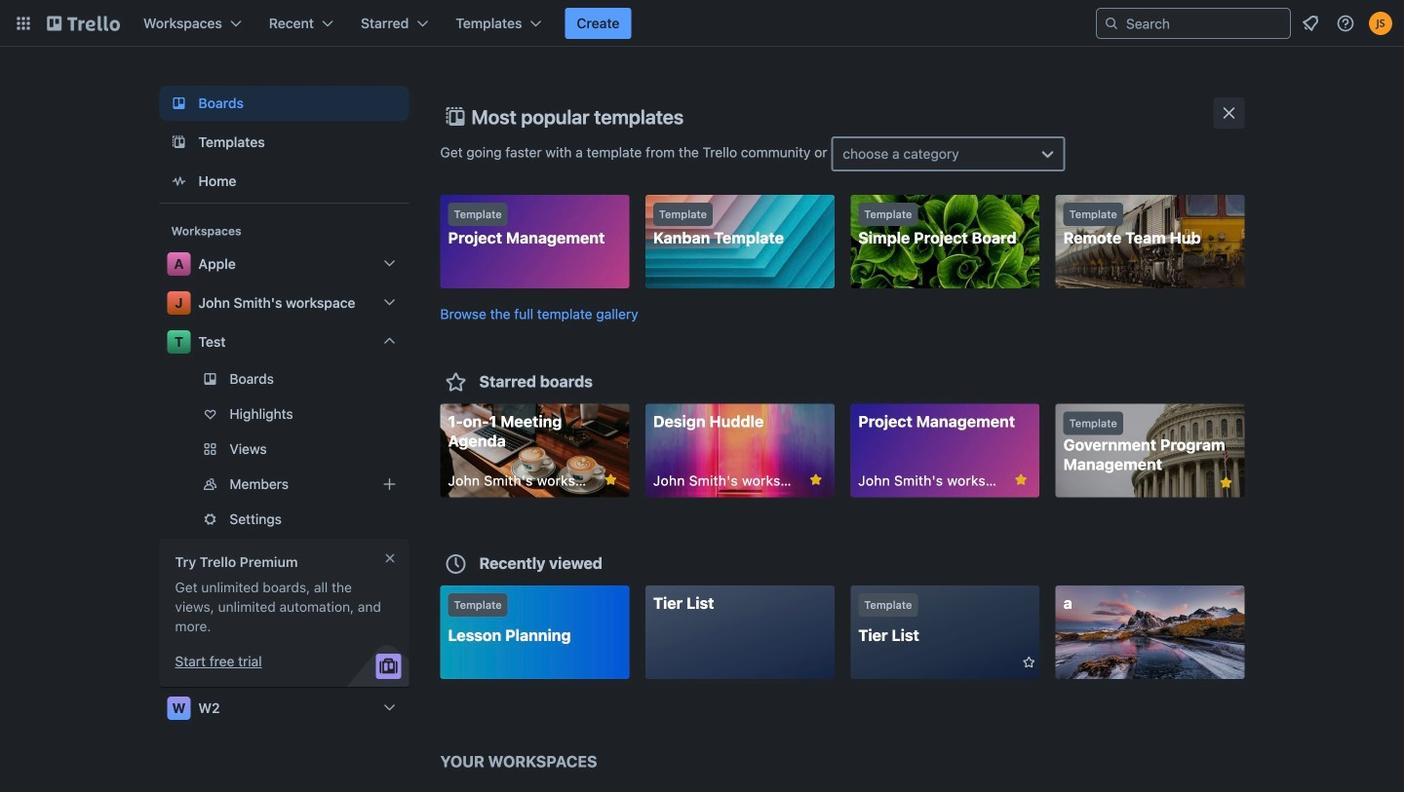 Task type: vqa. For each thing, say whether or not it's contained in the screenshot.
the middle Bob Builder (bobbuilder40) icon
no



Task type: locate. For each thing, give the bounding box(es) containing it.
click to star this board. it will be added to your starred list. image
[[1012, 654, 1030, 672]]

primary element
[[0, 0, 1404, 47]]

search image
[[1104, 16, 1119, 31]]

0 notifications image
[[1299, 12, 1322, 35]]

back to home image
[[47, 8, 120, 39]]

open information menu image
[[1336, 14, 1355, 33]]



Task type: describe. For each thing, give the bounding box(es) containing it.
click to unstar this board. it will be removed from your starred list. image
[[1217, 474, 1235, 492]]

home image
[[167, 170, 191, 193]]

template board image
[[167, 131, 191, 154]]

Search field
[[1119, 10, 1290, 37]]

board image
[[167, 92, 191, 115]]

john smith (johnsmith38824343) image
[[1369, 12, 1392, 35]]

add image
[[378, 473, 401, 496]]



